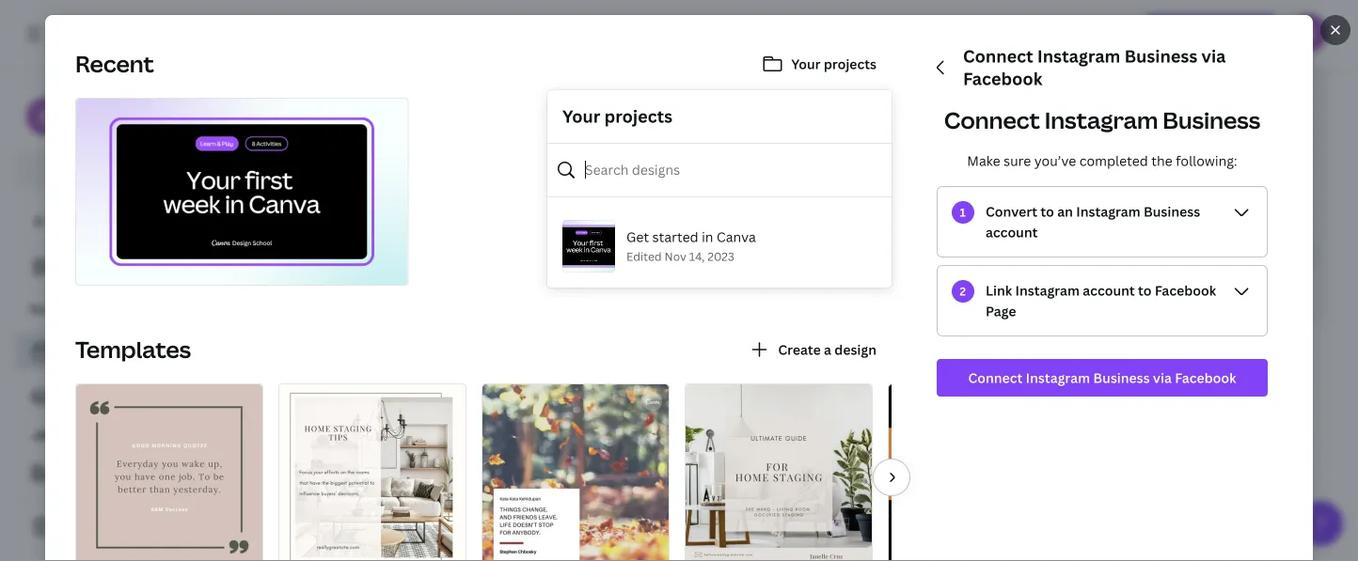 Task type: vqa. For each thing, say whether or not it's contained in the screenshot.
group
no



Task type: locate. For each thing, give the bounding box(es) containing it.
black
[[889, 504, 919, 520]]

1 vertical spatial a
[[106, 465, 113, 483]]

an down you've
[[1058, 203, 1073, 221]]

1 vertical spatial facebook
[[1155, 282, 1216, 300]]

connect instagram business
[[944, 105, 1261, 135]]

day right kindness
[[367, 375, 389, 391]]

connect instagram business via facebook up connect instagram business
[[963, 45, 1226, 90]]

canva inside button
[[113, 161, 153, 179]]

top level navigation element
[[166, 15, 756, 53]]

instagram up connect instagram business
[[1038, 45, 1121, 68]]

projects
[[824, 55, 877, 73], [605, 105, 673, 128]]

create left design
[[778, 341, 821, 359]]

photos
[[114, 433, 159, 451]]

add an event! button
[[421, 370, 557, 396]]

1 horizontal spatial projects
[[824, 55, 877, 73]]

1 vertical spatial connect
[[944, 105, 1040, 135]]

to right convert on the top of the page
[[1041, 203, 1054, 221]]

0 horizontal spatial to
[[94, 213, 107, 231]]

black friday
[[889, 504, 956, 520]]

create a design
[[778, 341, 877, 359]]

row
[[261, 196, 1327, 325], [261, 325, 1327, 454]]

1 horizontal spatial to
[[1041, 203, 1054, 221]]

business up following:
[[1163, 105, 1261, 135]]

templates
[[75, 334, 191, 365]]

the
[[1152, 152, 1173, 170]]

0 vertical spatial a
[[824, 341, 832, 359]]

day right stem
[[618, 246, 639, 261]]

connect instagram business via facebook
[[963, 45, 1226, 90], [968, 369, 1237, 387]]

create down product
[[60, 465, 102, 483]]

14,
[[689, 249, 705, 264]]

apps link
[[15, 248, 245, 286]]

0 vertical spatial your projects
[[791, 55, 877, 73]]

1 horizontal spatial a
[[824, 341, 832, 359]]

to inside convert to an instagram business account
[[1041, 203, 1054, 221]]

canva up 2023 on the top right of the page
[[717, 228, 756, 246]]

facebook
[[963, 67, 1043, 90], [1155, 282, 1216, 300], [1175, 369, 1237, 387]]

account down convert to an instagram business account
[[1083, 282, 1135, 300]]

facebook inside link instagram account to facebook page
[[1155, 282, 1216, 300]]

a
[[824, 341, 832, 359], [106, 465, 113, 483]]

instagram up make sure you've completed the following:
[[1045, 105, 1158, 135]]

account
[[986, 223, 1038, 241], [1083, 282, 1135, 300]]

completed
[[1080, 152, 1148, 170]]

product
[[60, 433, 111, 451]]

connect instagram business via facebook button
[[937, 359, 1268, 397]]

1 horizontal spatial day
[[519, 405, 540, 421]]

0 horizontal spatial 1
[[125, 120, 131, 135]]

to down convert to an instagram business account
[[1138, 282, 1152, 300]]

to for back
[[94, 213, 107, 231]]

2 horizontal spatial to
[[1138, 282, 1152, 300]]

1 vertical spatial projects
[[605, 105, 673, 128]]

1 vertical spatial an
[[457, 375, 470, 391]]

recent
[[75, 48, 154, 79]]

0 vertical spatial canva
[[113, 161, 153, 179]]

a left design
[[824, 341, 832, 359]]

0 horizontal spatial world
[[279, 375, 312, 391]]

planner
[[115, 343, 164, 361]]

connect
[[963, 45, 1034, 68], [944, 105, 1040, 135], [968, 369, 1023, 387]]

a left team
[[106, 465, 113, 483]]

2 horizontal spatial day
[[618, 246, 639, 261]]

1 horizontal spatial account
[[1083, 282, 1135, 300]]

0 horizontal spatial create
[[60, 465, 102, 483]]

team
[[116, 465, 149, 483]]

your
[[791, 55, 821, 73], [563, 105, 601, 128]]

1 vertical spatial canva
[[717, 228, 756, 246]]

0 vertical spatial day
[[618, 246, 639, 261]]

business inside convert to an instagram business account
[[1144, 203, 1201, 221]]

0 vertical spatial account
[[986, 223, 1038, 241]]

make sure you've completed the following:
[[967, 152, 1238, 170]]

connect instagram business via facebook inside button
[[968, 369, 1237, 387]]

instagram right link
[[1016, 282, 1080, 300]]

world diabetes day button
[[421, 400, 557, 426]]

0 vertical spatial create
[[778, 341, 821, 359]]

link instagram account to facebook page element
[[952, 280, 975, 303]]

instagram down link instagram account to facebook page
[[1026, 369, 1090, 387]]

1 horizontal spatial 1
[[960, 205, 967, 220]]

an
[[1058, 203, 1073, 221], [457, 375, 470, 391]]

connect instagram business via facebook down link instagram account to facebook page
[[968, 369, 1237, 387]]

day for world kindness day
[[367, 375, 389, 391]]

world kindness day
[[279, 375, 389, 391]]

recommended
[[30, 301, 113, 317]]

2 row from the top
[[261, 325, 1327, 454]]

via
[[1202, 45, 1226, 68], [1153, 369, 1172, 387]]

back to home
[[60, 213, 148, 231]]

create
[[778, 341, 821, 359], [60, 465, 102, 483]]

try
[[89, 161, 110, 179]]

2 vertical spatial facebook
[[1175, 369, 1237, 387]]

add
[[432, 375, 454, 391]]

world inside world diabetes day button
[[432, 405, 465, 421]]

1 vertical spatial via
[[1153, 369, 1172, 387]]

world left kindness
[[279, 375, 312, 391]]

beige background and simple border good morning quote image
[[76, 385, 262, 562]]

via inside button
[[1153, 369, 1172, 387]]

2 vertical spatial day
[[519, 405, 540, 421]]

create a team
[[60, 465, 149, 483]]

diabetes
[[467, 405, 516, 421]]

try canva pro button
[[15, 152, 245, 188]]

0 horizontal spatial projects
[[605, 105, 673, 128]]

get started in canva image
[[76, 99, 408, 285]]

your projects
[[791, 55, 877, 73], [563, 105, 673, 128]]

1 vertical spatial create
[[60, 465, 102, 483]]

1 horizontal spatial an
[[1058, 203, 1073, 221]]

an right add
[[457, 375, 470, 391]]

1 vertical spatial your projects
[[563, 105, 673, 128]]

your inside your projects button
[[791, 55, 821, 73]]

facebook inside button
[[1175, 369, 1237, 387]]

following:
[[1176, 152, 1238, 170]]

0 horizontal spatial via
[[1153, 369, 1172, 387]]

1 vertical spatial 1
[[960, 205, 967, 220]]

day right diabetes
[[519, 405, 540, 421]]

1 vertical spatial your
[[563, 105, 601, 128]]

0 horizontal spatial day
[[367, 375, 389, 391]]

a for team
[[106, 465, 113, 483]]

1 inside convert to an instagram business account element
[[960, 205, 967, 220]]

1 right •
[[125, 120, 131, 135]]

account down convert on the top of the page
[[986, 223, 1038, 241]]

0 vertical spatial world
[[279, 375, 312, 391]]

0 vertical spatial your
[[791, 55, 821, 73]]

stem day
[[584, 246, 639, 261]]

0 horizontal spatial canva
[[113, 161, 153, 179]]

1 horizontal spatial create
[[778, 341, 821, 359]]

connect inside connect instagram business via facebook
[[963, 45, 1034, 68]]

1
[[125, 120, 131, 135], [960, 205, 967, 220]]

canva
[[113, 161, 153, 179], [717, 228, 756, 246]]

0 horizontal spatial a
[[106, 465, 113, 483]]

0 vertical spatial connect instagram business via facebook
[[963, 45, 1226, 90]]

business down the
[[1144, 203, 1201, 221]]

make
[[967, 152, 1001, 170]]

world
[[279, 375, 312, 391], [432, 405, 465, 421]]

business
[[1125, 45, 1198, 68], [1163, 105, 1261, 135], [1144, 203, 1201, 221], [1093, 369, 1150, 387]]

to right "back"
[[94, 213, 107, 231]]

0 horizontal spatial account
[[986, 223, 1038, 241]]

instagram down the completed
[[1076, 203, 1141, 221]]

mockups link
[[15, 378, 245, 416]]

1 vertical spatial connect instagram business via facebook
[[968, 369, 1237, 387]]

instagram
[[1038, 45, 1121, 68], [1045, 105, 1158, 135], [1076, 203, 1141, 221], [1016, 282, 1080, 300], [1026, 369, 1090, 387]]

canva right the try
[[113, 161, 153, 179]]

1 row from the top
[[261, 196, 1327, 325]]

1 horizontal spatial world
[[432, 405, 465, 421]]

0 horizontal spatial an
[[457, 375, 470, 391]]

0 vertical spatial an
[[1058, 203, 1073, 221]]

connect inside button
[[968, 369, 1023, 387]]

instagram inside convert to an instagram business account
[[1076, 203, 1141, 221]]

link
[[986, 282, 1012, 300]]

0 vertical spatial connect
[[963, 45, 1034, 68]]

black friday button
[[878, 499, 1015, 525]]

world for world diabetes day
[[432, 405, 465, 421]]

1 horizontal spatial your projects
[[791, 55, 877, 73]]

1 horizontal spatial your
[[791, 55, 821, 73]]

0 vertical spatial projects
[[824, 55, 877, 73]]

fall leaves life quotes image
[[483, 385, 669, 562]]

to for convert
[[1041, 203, 1054, 221]]

to inside 'link'
[[94, 213, 107, 231]]

content planner link
[[15, 333, 245, 371]]

world inside world kindness day button
[[279, 375, 312, 391]]

business inside button
[[1093, 369, 1150, 387]]

1 vertical spatial world
[[432, 405, 465, 421]]

1 left convert on the top of the page
[[960, 205, 967, 220]]

your projects inside button
[[791, 55, 877, 73]]

day inside button
[[618, 246, 639, 261]]

business down link instagram account to facebook page
[[1093, 369, 1150, 387]]

november
[[607, 79, 683, 99]]

content
[[60, 343, 112, 361]]

1 horizontal spatial canva
[[717, 228, 756, 246]]

1 horizontal spatial via
[[1202, 45, 1226, 68]]

world down add
[[432, 405, 465, 421]]

1 vertical spatial day
[[367, 375, 389, 391]]

1 vertical spatial account
[[1083, 282, 1135, 300]]

2 vertical spatial connect
[[968, 369, 1023, 387]]

0 vertical spatial via
[[1202, 45, 1226, 68]]

in
[[702, 228, 714, 246]]

day
[[618, 246, 639, 261], [367, 375, 389, 391], [519, 405, 540, 421]]

account inside link instagram account to facebook page
[[1083, 282, 1135, 300]]

list
[[15, 333, 245, 461]]

to
[[1041, 203, 1054, 221], [94, 213, 107, 231], [1138, 282, 1152, 300]]



Task type: describe. For each thing, give the bounding box(es) containing it.
november row
[[261, 66, 1327, 196]]

account inside convert to an instagram business account
[[986, 223, 1038, 241]]

home staging tips for interior designers instagram post image
[[279, 385, 466, 562]]

trash
[[60, 519, 95, 537]]

convert to an instagram business account element
[[952, 201, 975, 224]]

row containing world kindness day
[[261, 325, 1327, 454]]

Search designs search field
[[585, 152, 880, 188]]

canva inside the get started in canva edited nov 14, 2023
[[717, 228, 756, 246]]

kindness
[[315, 375, 365, 391]]

edited
[[627, 249, 662, 264]]

0 vertical spatial 1
[[125, 120, 131, 135]]

world kindness day button
[[268, 370, 405, 396]]

content planner
[[60, 343, 164, 361]]

home
[[110, 213, 148, 231]]

world diabetes day
[[432, 405, 540, 421]]

2
[[960, 284, 967, 299]]

0 horizontal spatial your projects
[[563, 105, 673, 128]]

create a team button
[[15, 455, 245, 493]]

add an event!
[[432, 375, 508, 391]]

personal
[[75, 99, 131, 117]]

day for world diabetes day
[[519, 405, 540, 421]]

create for create a team
[[60, 465, 102, 483]]

design
[[835, 341, 877, 359]]

0 vertical spatial facebook
[[963, 67, 1043, 90]]

product photos
[[60, 433, 159, 451]]

friday
[[922, 504, 956, 520]]

convert
[[986, 203, 1038, 221]]

product photos link
[[15, 423, 245, 461]]

your projects button
[[754, 45, 892, 83]]

get started in canva edited nov 14, 2023
[[627, 228, 756, 264]]

sure
[[1004, 152, 1031, 170]]

stem
[[584, 246, 615, 261]]

instagram inside link instagram account to facebook page
[[1016, 282, 1080, 300]]

2023
[[708, 249, 735, 264]]

instagram inside button
[[1026, 369, 1090, 387]]

black friday row
[[261, 454, 1327, 562]]

link instagram account to facebook page
[[986, 282, 1216, 320]]

world for world kindness day
[[279, 375, 312, 391]]

row containing stem day
[[261, 196, 1327, 325]]

a for design
[[824, 341, 832, 359]]

mockups
[[60, 388, 117, 406]]

apps
[[60, 258, 93, 276]]

0 horizontal spatial your
[[563, 105, 601, 128]]

get
[[627, 228, 649, 246]]

event!
[[473, 375, 508, 391]]

occupied home staging image
[[686, 385, 872, 562]]

create for create a design
[[778, 341, 821, 359]]

diwali button
[[1183, 241, 1320, 267]]

diwali
[[1194, 246, 1228, 261]]

started
[[652, 228, 699, 246]]

list containing content planner
[[15, 333, 245, 461]]

trash link
[[15, 509, 245, 547]]

create a design button
[[741, 331, 892, 369]]

an inside button
[[457, 375, 470, 391]]

nov
[[665, 249, 687, 264]]

you've
[[1035, 152, 1076, 170]]

pro
[[156, 161, 178, 179]]

to inside link instagram account to facebook page
[[1138, 282, 1152, 300]]

free •
[[75, 120, 107, 135]]

projects inside button
[[824, 55, 877, 73]]

an inside convert to an instagram business account
[[1058, 203, 1073, 221]]

business up connect instagram business
[[1125, 45, 1198, 68]]

free
[[75, 120, 99, 135]]

back
[[60, 213, 91, 231]]

try canva pro
[[89, 161, 178, 179]]

•
[[103, 120, 107, 135]]

back to home link
[[15, 203, 245, 241]]

stem day button
[[573, 241, 710, 267]]

convert to an instagram business account
[[986, 203, 1201, 241]]

page
[[986, 302, 1016, 320]]



